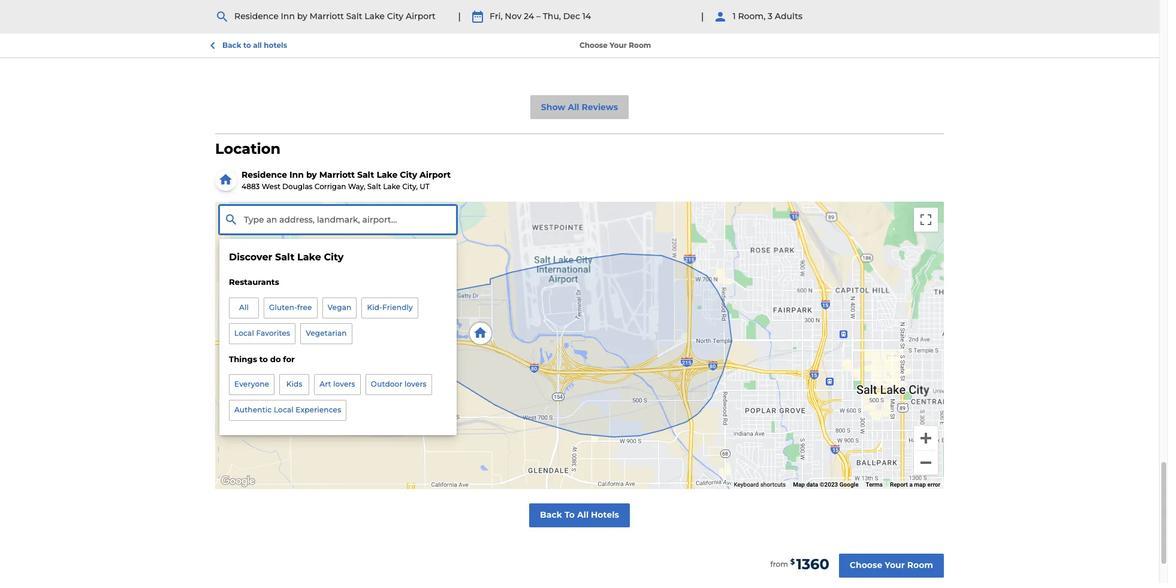 Task type: locate. For each thing, give the bounding box(es) containing it.
$ down lot.
[[795, 8, 800, 17]]

salt left move
[[346, 11, 362, 22]]

show all reviews
[[541, 102, 618, 112]]

data
[[807, 482, 818, 489]]

breakfast
[[663, 10, 703, 21], [807, 10, 847, 21]]

1 | from the left
[[458, 11, 461, 22]]

for right me
[[556, 0, 568, 8]]

0 horizontal spatial breakfast
[[663, 10, 703, 21]]

local down kids
[[274, 406, 294, 415]]

city
[[387, 11, 404, 22], [400, 169, 417, 180], [324, 252, 344, 263]]

reserved
[[455, 10, 492, 21]]

the
[[570, 0, 585, 8], [737, 0, 752, 8], [537, 10, 551, 21], [627, 10, 642, 21]]

kid-
[[367, 303, 382, 312]]

1 vertical spatial is
[[849, 10, 856, 21]]

0 vertical spatial inn
[[632, 0, 646, 8]]

choose inside choose your room button
[[850, 561, 883, 571]]

0 vertical spatial room
[[629, 41, 651, 50]]

to for things
[[259, 355, 268, 364]]

1
[[733, 11, 736, 22]]

map
[[793, 482, 805, 489]]

back inside button
[[222, 41, 241, 50]]

all right to
[[577, 510, 589, 521]]

guest
[[354, 51, 376, 60]]

to inside button
[[243, 41, 251, 50]]

1 room, 3 adults
[[733, 11, 803, 22]]

marriott for residence inn by marriott salt lake city airport
[[310, 11, 344, 22]]

from $ 1360
[[771, 556, 830, 574]]

0 vertical spatial choose
[[580, 41, 608, 50]]

| left (with
[[701, 11, 704, 22]]

1 vertical spatial i
[[401, 10, 404, 21]]

0 horizontal spatial |
[[458, 11, 461, 22]]

0 vertical spatial airport
[[406, 11, 436, 22]]

breakfast down "right"
[[663, 10, 703, 21]]

1360
[[801, 6, 834, 24], [796, 556, 830, 574]]

1 vertical spatial airport
[[420, 169, 451, 180]]

0 horizontal spatial room
[[629, 41, 651, 50]]

deal
[[882, 10, 900, 21]]

am
[[809, 0, 823, 8]]

choose your room inside button
[[850, 561, 933, 571]]

2 | from the left
[[701, 11, 704, 22]]

for right do
[[283, 355, 295, 364]]

at
[[526, 10, 535, 21]]

0 vertical spatial city
[[387, 11, 404, 22]]

2 horizontal spatial free
[[788, 10, 805, 21]]

when
[[902, 10, 926, 21]]

amenities
[[400, 11, 444, 22]]

by inside residence inn by marriott salt lake city airport 4883 west douglas corrigan way, salt lake city, ut
[[306, 169, 317, 180]]

1 horizontal spatial is
[[849, 10, 856, 21]]

breakfast down not
[[807, 10, 847, 21]]

inn up douglas
[[290, 169, 304, 180]]

1 horizontal spatial room
[[907, 561, 933, 571]]

all down restaurants
[[239, 303, 249, 312]]

Type an address, landmark, airport... text field
[[219, 205, 457, 234]]

about
[[474, 11, 500, 22]]

booking.com
[[411, 0, 468, 8]]

free
[[644, 10, 660, 21], [788, 10, 805, 21], [297, 303, 312, 312]]

0 vertical spatial i
[[805, 0, 807, 8]]

reviews right "show"
[[582, 102, 618, 112]]

0 vertical spatial local
[[234, 329, 254, 338]]

0 horizontal spatial choose your room
[[580, 41, 651, 50]]

a left big
[[858, 10, 863, 21]]

room
[[629, 41, 651, 50], [907, 561, 933, 571]]

0 vertical spatial marriott
[[310, 11, 344, 22]]

©2023
[[820, 482, 838, 489]]

is down happy
[[849, 10, 856, 21]]

lovers right outdoor
[[405, 380, 427, 389]]

lovers for outdoor lovers
[[405, 380, 427, 389]]

1 vertical spatial back
[[540, 510, 562, 521]]

0 vertical spatial choose your room
[[580, 41, 651, 50]]

inn inside residence inn by marriott salt lake city airport 4883 west douglas corrigan way, salt lake city, ut
[[290, 169, 304, 180]]

reviews
[[530, 11, 565, 22], [582, 102, 618, 112]]

art lovers
[[320, 380, 355, 389]]

residence inside residence inn by marriott salt lake city airport 4883 west douglas corrigan way, salt lake city, ut
[[242, 169, 287, 180]]

2 lovers from the left
[[405, 380, 427, 389]]

way,
[[348, 182, 365, 191]]

residence for residence inn by marriott salt lake city airport 4883 west douglas corrigan way, salt lake city, ut
[[242, 169, 287, 180]]

lovers right art
[[333, 380, 355, 389]]

a
[[494, 10, 499, 21], [729, 10, 734, 21], [858, 10, 863, 21], [910, 482, 913, 489]]

tab list
[[215, 0, 629, 32]]

free down lot.
[[788, 10, 805, 21]]

1 horizontal spatial free
[[644, 10, 660, 21]]

None field
[[219, 205, 457, 234]]

inn
[[632, 0, 646, 8], [281, 11, 295, 22], [290, 169, 304, 180]]

0 horizontal spatial lovers
[[333, 380, 355, 389]]

overview & photos
[[230, 11, 310, 22]]

airport inside residence inn by marriott salt lake city airport 4883 west douglas corrigan way, salt lake city, ut
[[420, 169, 451, 180]]

free down which
[[644, 10, 660, 21]]

back left all
[[222, 41, 241, 50]]

keyboard shortcuts
[[734, 482, 786, 489]]

0 horizontal spatial choose
[[580, 41, 608, 50]]

error
[[928, 482, 941, 489]]

about button
[[459, 1, 514, 32]]

salt up the way,
[[357, 169, 374, 180]]

for right inn
[[613, 10, 625, 21]]

0 horizontal spatial for
[[283, 355, 295, 364]]

overview & photos button
[[216, 1, 325, 32]]

fri, nov 24 – thu, dec 14
[[490, 11, 591, 22]]

1 vertical spatial to
[[259, 355, 268, 364]]

i right as
[[401, 10, 404, 21]]

discover
[[229, 252, 272, 263]]

room inside choose your room button
[[907, 561, 933, 571]]

me
[[540, 0, 554, 8]]

0 vertical spatial 1360
[[801, 6, 834, 24]]

to left do
[[259, 355, 268, 364]]

outdoor
[[371, 380, 403, 389]]

0 vertical spatial for
[[556, 0, 568, 8]]

reviews down me
[[530, 11, 565, 22]]

1 horizontal spatial lovers
[[405, 380, 427, 389]]

that
[[893, 0, 910, 8]]

0 horizontal spatial to
[[243, 41, 251, 50]]

0 horizontal spatial reviews
[[530, 11, 565, 22]]

2 horizontal spatial for
[[613, 10, 625, 21]]

0 vertical spatial to
[[243, 41, 251, 50]]

by right &
[[297, 11, 307, 22]]

google
[[840, 482, 859, 489]]

i
[[805, 0, 807, 8], [401, 10, 404, 21]]

be
[[364, 0, 375, 8]]

1 horizontal spatial i
[[805, 0, 807, 8]]

marriott inside residence inn by marriott salt lake city airport 4883 west douglas corrigan way, salt lake city, ut
[[319, 169, 355, 180]]

1 horizontal spatial choose your room
[[850, 561, 933, 571]]

0 vertical spatial is
[[676, 0, 683, 8]]

back for back to all hotels
[[540, 510, 562, 521]]

inn right &
[[281, 11, 295, 22]]

| down booking.com
[[458, 11, 461, 22]]

1 vertical spatial your
[[885, 561, 905, 571]]

inn for residence inn by marriott salt lake city airport 4883 west douglas corrigan way, salt lake city, ut
[[290, 169, 304, 180]]

0 vertical spatial reviews
[[530, 11, 565, 22]]

1 horizontal spatial choose
[[850, 561, 883, 571]]

1 horizontal spatial |
[[701, 11, 704, 22]]

parking
[[754, 0, 787, 8]]

1 vertical spatial room
[[907, 561, 933, 571]]

by for residence inn by marriott salt lake city airport
[[297, 11, 307, 22]]

1 horizontal spatial to
[[259, 355, 268, 364]]

city inside residence inn by marriott salt lake city airport 4883 west douglas corrigan way, salt lake city, ut
[[400, 169, 417, 180]]

1 vertical spatial choose your room
[[850, 561, 933, 571]]

everyone
[[234, 380, 269, 389]]

city down the "careful!"
[[387, 11, 404, 22]]

1 vertical spatial city
[[400, 169, 417, 180]]

specifically
[[406, 10, 453, 21]]

a left map
[[910, 482, 913, 489]]

1 horizontal spatial local
[[274, 406, 294, 415]]

0 vertical spatial all
[[568, 102, 579, 112]]

local up things
[[234, 329, 254, 338]]

1 horizontal spatial reviews
[[582, 102, 618, 112]]

inn
[[597, 10, 611, 21]]

0 vertical spatial residence
[[234, 11, 279, 22]]

3
[[768, 11, 773, 22]]

1 horizontal spatial breakfast
[[807, 10, 847, 21]]

| for fri, nov 24 – thu, dec 14
[[458, 11, 461, 22]]

0 vertical spatial back
[[222, 41, 241, 50]]

douglas
[[282, 182, 313, 191]]

city for residence inn by marriott salt lake city airport 4883 west douglas corrigan way, salt lake city, ut
[[400, 169, 417, 180]]

city down type an address, landmark, airport... text field
[[324, 252, 344, 263]]

to left all
[[243, 41, 251, 50]]

2 vertical spatial inn
[[290, 169, 304, 180]]

airport up ut
[[420, 169, 451, 180]]

0 horizontal spatial back
[[222, 41, 241, 50]]

1 vertical spatial for
[[613, 10, 625, 21]]

i right lot.
[[805, 0, 807, 8]]

1 horizontal spatial your
[[885, 561, 905, 571]]

1 vertical spatial inn
[[281, 11, 295, 22]]

residence up west
[[242, 169, 287, 180]]

room
[[501, 10, 524, 21]]

airport down booking.com
[[406, 11, 436, 22]]

art
[[320, 380, 331, 389]]

local
[[234, 329, 254, 338], [274, 406, 294, 415]]

which
[[648, 0, 674, 8]]

your
[[610, 41, 627, 50], [885, 561, 905, 571]]

$ right 'from'
[[791, 558, 795, 567]]

1 vertical spatial marriott
[[319, 169, 355, 180]]

back left to
[[540, 510, 562, 521]]

a down "across"
[[729, 10, 734, 21]]

residence inn by marriott salt lake city airport
[[234, 11, 436, 22]]

to
[[243, 41, 251, 50], [259, 355, 268, 364]]

$
[[795, 8, 800, 17], [772, 13, 775, 19], [791, 558, 795, 567]]

1 horizontal spatial for
[[556, 0, 568, 8]]

0 vertical spatial by
[[297, 11, 307, 22]]

by
[[297, 11, 307, 22], [306, 169, 317, 180]]

the up residence
[[570, 0, 585, 8]]

1 vertical spatial by
[[306, 169, 317, 180]]

marriott up verified
[[310, 11, 344, 22]]

1 lovers from the left
[[333, 380, 355, 389]]

airport for residence inn by marriott salt lake city airport 4883 west douglas corrigan way, salt lake city, ut
[[420, 169, 451, 180]]

1 vertical spatial choose
[[850, 561, 883, 571]]

reviews button
[[515, 1, 579, 32]]

inn left which
[[632, 0, 646, 8]]

is left "right"
[[676, 0, 683, 8]]

residence
[[234, 11, 279, 22], [242, 169, 287, 180]]

0 horizontal spatial is
[[676, 0, 683, 8]]

1 vertical spatial residence
[[242, 169, 287, 180]]

by up douglas
[[306, 169, 317, 180]]

happy
[[842, 0, 869, 8]]

room,
[[738, 11, 766, 22]]

1 horizontal spatial back
[[540, 510, 562, 521]]

city up city, at the left of page
[[400, 169, 417, 180]]

0 vertical spatial your
[[610, 41, 627, 50]]

free up vegetarian on the left of page
[[297, 303, 312, 312]]

airport
[[406, 11, 436, 22], [420, 169, 451, 180]]

lovers for art lovers
[[333, 380, 355, 389]]

2 vertical spatial all
[[577, 510, 589, 521]]

map region
[[147, 145, 1168, 584]]

the down me
[[537, 10, 551, 21]]

residence up all
[[234, 11, 279, 22]]

your inside button
[[885, 561, 905, 571]]

all right "show"
[[568, 102, 579, 112]]

marriott up the corrigan
[[319, 169, 355, 180]]

vegan
[[328, 303, 352, 312]]



Task type: describe. For each thing, give the bounding box(es) containing it.
things to do for
[[229, 355, 295, 364]]

be careful! booking.com actually booked me for the courtyard inn which is right across the parking lot. i am not happy with that move as i specifically reserved a room at the residence inn for the free breakfast (with a large family free breakfast is a big deal when traveling.)
[[364, 0, 926, 34]]

1 vertical spatial all
[[239, 303, 249, 312]]

city for residence inn by marriott salt lake city airport
[[387, 11, 404, 22]]

inn for residence inn by marriott salt lake city airport
[[281, 11, 295, 22]]

map
[[914, 482, 926, 489]]

nov
[[505, 11, 522, 22]]

authentic
[[234, 406, 272, 415]]

from
[[771, 561, 788, 570]]

outdoor lovers
[[371, 380, 427, 389]]

the up large at the top of the page
[[737, 0, 752, 8]]

residence for residence inn by marriott salt lake city airport
[[234, 11, 279, 22]]

airport for residence inn by marriott salt lake city airport
[[406, 11, 436, 22]]

$ 1503 $ 1360
[[772, 6, 834, 24]]

show all reviews button
[[530, 95, 629, 119]]

map data ©2023 google
[[793, 482, 859, 489]]

across
[[708, 0, 735, 8]]

discover salt lake city
[[229, 252, 344, 263]]

24
[[524, 11, 534, 22]]

verified guest
[[325, 51, 376, 60]]

all inside button
[[568, 102, 579, 112]]

right
[[685, 0, 706, 8]]

kids
[[286, 380, 303, 389]]

city,
[[402, 182, 418, 191]]

2 vertical spatial for
[[283, 355, 295, 364]]

favorites
[[256, 329, 290, 338]]

0 horizontal spatial your
[[610, 41, 627, 50]]

thu,
[[543, 11, 561, 22]]

dec
[[563, 11, 580, 22]]

adults
[[775, 11, 803, 22]]

back for back to all hotels
[[222, 41, 241, 50]]

the down the courtyard
[[627, 10, 642, 21]]

back to all hotels link
[[529, 504, 630, 528]]

hotels
[[264, 41, 287, 50]]

$ left 1503
[[772, 13, 775, 19]]

gluten-free
[[269, 303, 312, 312]]

corrigan
[[315, 182, 346, 191]]

0 horizontal spatial i
[[401, 10, 404, 21]]

vegetarian
[[306, 329, 347, 338]]

to for back
[[243, 41, 251, 50]]

1 vertical spatial 1360
[[796, 556, 830, 574]]

tab list containing overview & photos
[[215, 0, 629, 32]]

1 vertical spatial reviews
[[582, 102, 618, 112]]

ut
[[420, 182, 430, 191]]

with
[[871, 0, 890, 8]]

report
[[890, 482, 908, 489]]

by for residence inn by marriott salt lake city airport 4883 west douglas corrigan way, salt lake city, ut
[[306, 169, 317, 180]]

restaurants
[[229, 278, 279, 287]]

–
[[536, 11, 541, 22]]

0 horizontal spatial local
[[234, 329, 254, 338]]

all
[[253, 41, 262, 50]]

local favorites
[[234, 329, 290, 338]]

$ inside from $ 1360
[[791, 558, 795, 567]]

report a map error link
[[890, 482, 941, 489]]

terms link
[[866, 482, 883, 489]]

west
[[262, 182, 281, 191]]

move
[[364, 10, 387, 21]]

overview
[[230, 11, 270, 22]]

courtyard
[[587, 0, 629, 8]]

2 vertical spatial city
[[324, 252, 344, 263]]

4883
[[242, 182, 260, 191]]

terms
[[866, 482, 883, 489]]

&
[[272, 11, 278, 22]]

google image
[[218, 474, 258, 490]]

do
[[270, 355, 281, 364]]

salt right the way,
[[367, 182, 381, 191]]

0 horizontal spatial free
[[297, 303, 312, 312]]

rooms button
[[326, 1, 385, 32]]

residence
[[554, 10, 595, 21]]

lot.
[[789, 0, 802, 8]]

location
[[215, 140, 281, 158]]

authentic local experiences
[[234, 406, 341, 415]]

residence inn by marriott salt lake city airport 4883 west douglas corrigan way, salt lake city, ut
[[242, 169, 451, 191]]

1 breakfast from the left
[[663, 10, 703, 21]]

back to all hotels
[[540, 510, 619, 521]]

1 vertical spatial local
[[274, 406, 294, 415]]

experiences
[[296, 406, 341, 415]]

fri,
[[490, 11, 503, 22]]

show
[[541, 102, 566, 112]]

| for 1 room, 3 adults
[[701, 11, 704, 22]]

rooms
[[340, 11, 370, 22]]

traveling.)
[[364, 23, 406, 34]]

report a map error
[[890, 482, 941, 489]]

booked
[[506, 0, 538, 8]]

1503
[[776, 12, 792, 21]]

2 breakfast from the left
[[807, 10, 847, 21]]

as
[[390, 10, 399, 21]]

back to all hotels button
[[206, 38, 287, 53]]

a down actually
[[494, 10, 499, 21]]

photos
[[280, 11, 310, 22]]

salt right discover at the left top of the page
[[275, 252, 295, 263]]

keyboard shortcuts button
[[734, 482, 786, 490]]

kid-friendly
[[367, 303, 413, 312]]

back to all hotels
[[222, 41, 287, 50]]

things
[[229, 355, 257, 364]]

family
[[760, 10, 786, 21]]

14
[[583, 11, 591, 22]]

actually
[[470, 0, 503, 8]]

choose your room button
[[839, 554, 944, 578]]

keyboard
[[734, 482, 759, 489]]

careful!
[[377, 0, 409, 8]]

to
[[565, 510, 575, 521]]

marriott for residence inn by marriott salt lake city airport 4883 west douglas corrigan way, salt lake city, ut
[[319, 169, 355, 180]]

big
[[865, 10, 879, 21]]

inn inside be careful! booking.com actually booked me for the courtyard inn which is right across the parking lot. i am not happy with that move as i specifically reserved a room at the residence inn for the free breakfast (with a large family free breakfast is a big deal when traveling.)
[[632, 0, 646, 8]]



Task type: vqa. For each thing, say whether or not it's contained in the screenshot.
rightmost to
yes



